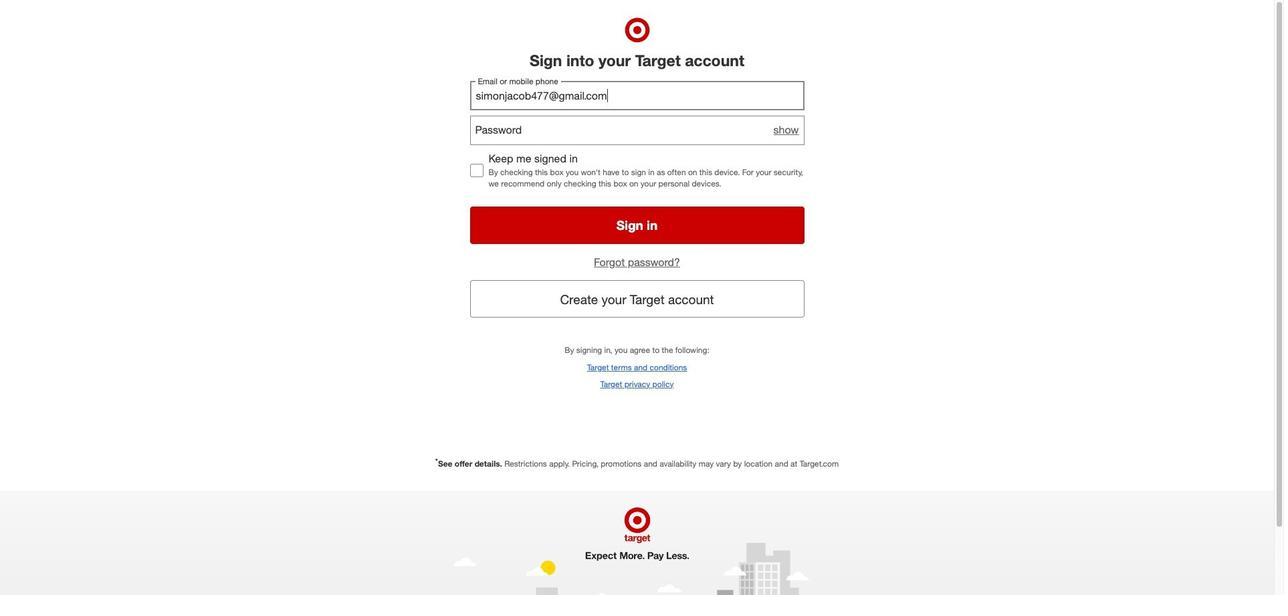 Task type: vqa. For each thing, say whether or not it's contained in the screenshot.
TARGET DEAL OF THE DAY image for Jennie-O cook-in-the-bag turkey with
no



Task type: locate. For each thing, give the bounding box(es) containing it.
None text field
[[470, 81, 805, 110]]

target: expect more. pay less. image
[[449, 491, 825, 595]]

None password field
[[470, 115, 805, 145]]

None checkbox
[[470, 164, 483, 177]]



